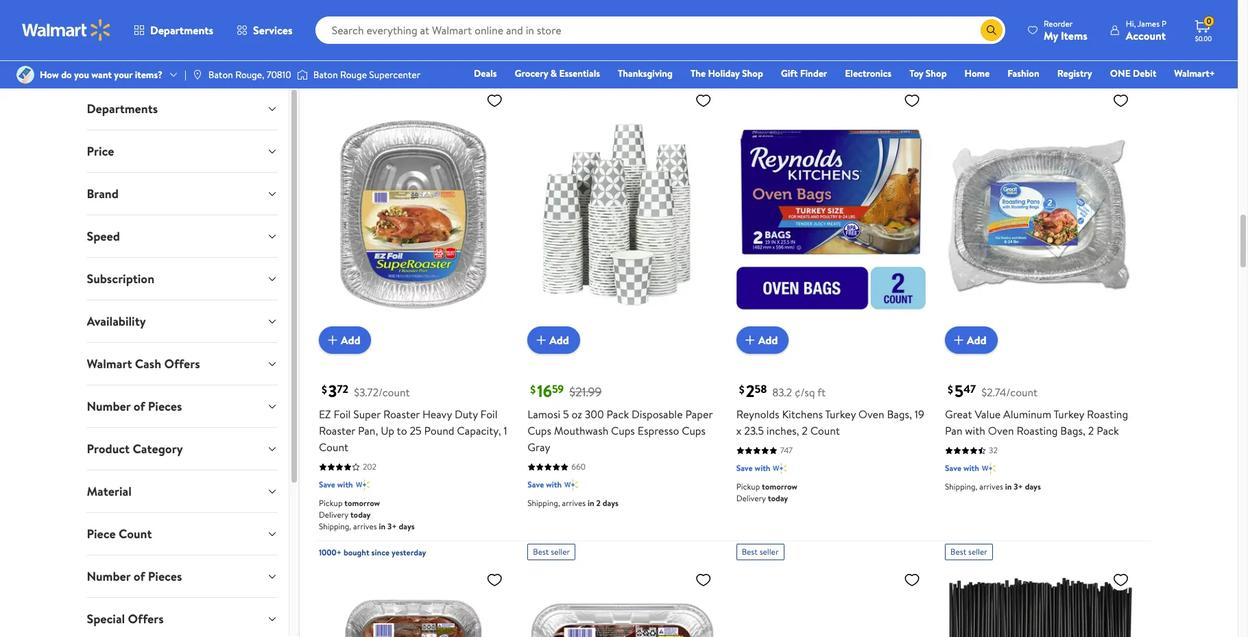 Task type: vqa. For each thing, say whether or not it's contained in the screenshot.
the bottom $14.98
no



Task type: describe. For each thing, give the bounding box(es) containing it.
shipping, inside pickup tomorrow delivery today shipping, arrives in 3+ days
[[319, 521, 351, 532]]

registry
[[1058, 67, 1093, 80]]

brand button
[[76, 173, 289, 215]]

1 horizontal spatial since
[[789, 68, 807, 79]]

hi, james p account
[[1126, 17, 1167, 43]]

pieces for 1st number of pieces dropdown button from the bottom of the page
[[148, 568, 182, 585]]

carts
[[380, 68, 398, 79]]

1 horizontal spatial offers
[[164, 355, 200, 373]]

save up in
[[319, 7, 335, 19]]

3
[[329, 379, 337, 403]]

$ 5 47 $2.74/count great value aluminum turkey roasting pan with oven roasting bags, 2 pack
[[945, 379, 1129, 438]]

services
[[253, 23, 293, 38]]

$21.99
[[570, 383, 602, 401]]

grocery
[[515, 67, 548, 80]]

2 cups from the left
[[611, 423, 635, 438]]

essentials
[[559, 67, 600, 80]]

super
[[353, 407, 381, 422]]

walmart plus image for 3
[[356, 478, 370, 492]]

departments inside departments popup button
[[150, 23, 213, 38]]

seller for 'reynolds kitchens bakeware aluminum pans with lids, blue, 8x8 inch, 3 count' 'image'
[[551, 546, 570, 558]]

baton rouge, 70810
[[208, 68, 291, 82]]

0
[[1207, 15, 1212, 27]]

$ for 16
[[531, 382, 536, 397]]

add to favorites list, lamosi 5 oz 300 pack disposable paper cups mouthwash cups espresso cups gray image
[[695, 92, 712, 109]]

1 of from the top
[[134, 398, 145, 415]]

disposable
[[632, 407, 683, 422]]

home
[[965, 67, 990, 80]]

19
[[915, 407, 925, 422]]

add to favorites list, great value aluminum turkey roasting pan with oven roasting bags, 2 pack image
[[1113, 92, 1130, 109]]

ez foil super roaster heavy duty foil roaster pan, up to 25 pound capacity, 1 count image
[[319, 87, 509, 343]]

$ 2 58 83.2 ¢/sq ft reynolds kitchens turkey oven bags, 19 x 23.5 inches, 2 count
[[737, 379, 925, 438]]

one
[[1111, 67, 1131, 80]]

0 horizontal spatial bought
[[344, 547, 370, 558]]

1 number of pieces from the top
[[87, 398, 182, 415]]

home link
[[959, 66, 996, 81]]

the holiday shop
[[691, 67, 763, 80]]

finder
[[800, 67, 828, 80]]

0 vertical spatial roasting
[[1087, 407, 1129, 422]]

 image for how
[[16, 66, 34, 84]]

0 $0.00
[[1196, 15, 1212, 43]]

rouge
[[340, 68, 367, 82]]

add button for 5
[[945, 327, 998, 354]]

cash
[[135, 355, 161, 373]]

walmart plus image for 5
[[982, 462, 996, 475]]

great
[[945, 407, 973, 422]]

up
[[381, 423, 395, 438]]

walmart+
[[1175, 67, 1216, 80]]

bags, inside $ 2 58 83.2 ¢/sq ft reynolds kitchens turkey oven bags, 19 x 23.5 inches, 2 count
[[887, 407, 912, 422]]

with for 16
[[546, 479, 562, 491]]

2 number of pieces tab from the top
[[76, 556, 289, 598]]

3 cups from the left
[[682, 423, 706, 438]]

walmart cash offers tab
[[76, 343, 289, 385]]

deals
[[474, 67, 497, 80]]

one debit
[[1111, 67, 1157, 80]]

660
[[572, 461, 586, 473]]

walmart cash offers button
[[76, 343, 289, 385]]

1 number of pieces button from the top
[[76, 386, 289, 427]]

pack inside $ 5 47 $2.74/count great value aluminum turkey roasting pan with oven roasting bags, 2 pack
[[1097, 423, 1119, 438]]

great value aluminum turkey roasting pan with oven roasting bags, 2 pack image
[[945, 87, 1135, 343]]

23.5
[[744, 423, 764, 438]]

pickup tomorrow delivery today
[[737, 481, 798, 504]]

1 cups from the left
[[528, 423, 552, 438]]

people's
[[349, 68, 378, 79]]

supercenter
[[369, 68, 421, 82]]

reorder my items
[[1044, 17, 1088, 43]]

ft
[[818, 385, 826, 400]]

0 horizontal spatial walmart plus image
[[356, 6, 370, 20]]

tomorrow inside pickup tomorrow delivery today shipping, arrives in 3+ days
[[345, 497, 380, 509]]

save for 2
[[737, 462, 753, 474]]

account
[[1126, 28, 1166, 43]]

thanksgiving
[[618, 67, 673, 80]]

add button for 16
[[528, 327, 580, 354]]

departments tab
[[76, 88, 289, 130]]

fashion link
[[1002, 66, 1046, 81]]

availability button
[[76, 300, 289, 342]]

3+ inside pickup tomorrow delivery today shipping, arrives in 3+ days
[[388, 521, 397, 532]]

toy
[[910, 67, 924, 80]]

reynolds kitchens aluminum pans with lids, blue, 13x9 inch, 2 count image
[[319, 566, 509, 637]]

with up 200+
[[337, 7, 353, 19]]

fashion
[[1008, 67, 1040, 80]]

1 shop from the left
[[742, 67, 763, 80]]

how
[[40, 68, 59, 82]]

add to favorites list, ez foil super roaster heavy duty foil roaster pan, up to 25 pound capacity, 1 count image
[[487, 92, 503, 109]]

1 vertical spatial offers
[[128, 611, 164, 628]]

debit
[[1133, 67, 1157, 80]]

with for 5
[[964, 462, 980, 474]]

walmart image
[[22, 19, 111, 41]]

with for 2
[[755, 462, 771, 474]]

pickup for tomorrow
[[737, 18, 760, 30]]

espresso
[[638, 423, 679, 438]]

arrives down 660
[[562, 497, 586, 509]]

deals link
[[468, 66, 503, 81]]

seller for vanity fair everyday disposable paper napkins, white, 300 count image
[[760, 546, 779, 558]]

$ for 5
[[948, 382, 954, 397]]

¢/sq
[[795, 385, 815, 400]]

in 200+ people's carts
[[319, 68, 398, 79]]

arrives up 'people's' at the top left of page
[[353, 26, 377, 37]]

arrives down 32
[[980, 481, 1004, 493]]

add to favorites list, reynolds kitchens aluminum pans with lids, blue, 13x9 inch, 2 count image
[[487, 572, 503, 589]]

pickup tomorrow delivery today shipping, arrives in 3+ days
[[319, 497, 415, 532]]

baton rouge supercenter
[[313, 68, 421, 82]]

0 vertical spatial yesterday
[[809, 68, 844, 79]]

add to cart image for 16
[[533, 332, 550, 349]]

oven inside $ 2 58 83.2 ¢/sq ft reynolds kitchens turkey oven bags, 19 x 23.5 inches, 2 count
[[859, 407, 885, 422]]

best for 'reynolds kitchens bakeware aluminum pans with lids, blue, 8x8 inch, 3 count' 'image'
[[533, 546, 549, 558]]

Walmart Site-Wide search field
[[315, 16, 1006, 44]]

58
[[755, 382, 767, 397]]

p
[[1162, 17, 1167, 29]]

piece count
[[87, 526, 152, 543]]

seller for comfy package 7" coffee stir sticks coffee straws drink stirrers, black 1000-pack image
[[969, 546, 988, 558]]

you
[[74, 68, 89, 82]]

0 vertical spatial 3+
[[805, 41, 815, 53]]

with inside $ 5 47 $2.74/count great value aluminum turkey roasting pan with oven roasting bags, 2 pack
[[966, 423, 986, 438]]

james
[[1138, 17, 1160, 29]]

$ 3 72 $3.72/count ez foil super roaster heavy duty foil roaster pan, up to 25 pound capacity, 1 count
[[319, 379, 507, 455]]

your
[[114, 68, 133, 82]]

add to cart image
[[324, 332, 341, 349]]

save with for 5
[[945, 462, 980, 474]]

add to cart image for 2
[[742, 332, 759, 349]]

grocery & essentials link
[[509, 66, 606, 81]]

add to favorites list, vanity fair everyday disposable paper napkins, white, 300 count image
[[904, 572, 921, 589]]

0 horizontal spatial shipping, arrives in 3+ days
[[737, 41, 833, 53]]

items?
[[135, 68, 163, 82]]

in inside pickup tomorrow delivery today shipping, arrives in 3+ days
[[379, 521, 386, 532]]

747
[[781, 445, 793, 456]]

pickup for delivery
[[737, 481, 760, 493]]

2 inside $ 5 47 $2.74/count great value aluminum turkey roasting pan with oven roasting bags, 2 pack
[[1089, 423, 1094, 438]]

5 inside $ 5 47 $2.74/count great value aluminum turkey roasting pan with oven roasting bags, 2 pack
[[955, 379, 964, 403]]

16
[[537, 379, 552, 403]]

turkey inside $ 5 47 $2.74/count great value aluminum turkey roasting pan with oven roasting bags, 2 pack
[[1054, 407, 1085, 422]]

save with for 16
[[528, 479, 562, 491]]

registry link
[[1052, 66, 1099, 81]]

2 horizontal spatial 3+
[[1014, 481, 1023, 493]]

do
[[61, 68, 72, 82]]

59
[[552, 382, 564, 397]]

days inside pickup tomorrow delivery today shipping, arrives in 3+ days
[[399, 521, 415, 532]]

$ 16 59 $21.99 lamosi 5 oz 300 pack disposable paper cups mouthwash cups espresso cups gray
[[528, 379, 713, 455]]

1 number from the top
[[87, 398, 131, 415]]

1 horizontal spatial 1000+ bought since yesterday
[[737, 68, 844, 79]]

items
[[1061, 28, 1088, 43]]

availability
[[87, 313, 146, 330]]

brand tab
[[76, 173, 289, 215]]

vanity fair everyday disposable paper napkins, white, 300 count image
[[737, 566, 926, 637]]

piece count button
[[76, 513, 289, 555]]

kitchens
[[782, 407, 823, 422]]

pickup inside pickup tomorrow delivery today shipping, arrives in 3+ days
[[319, 497, 343, 509]]

speed
[[87, 228, 120, 245]]

thanksgiving link
[[612, 66, 679, 81]]

2 shop from the left
[[926, 67, 947, 80]]

add to favorites list, comfy package 7" coffee stir sticks coffee straws drink stirrers, black 1000-pack image
[[1113, 572, 1130, 589]]

special offers
[[87, 611, 164, 628]]

add to favorites list, reynolds kitchens bakeware aluminum pans with lids, blue, 8x8 inch, 3 count image
[[695, 572, 712, 589]]

gift
[[781, 67, 798, 80]]

price tab
[[76, 130, 289, 172]]

save for 16
[[528, 479, 544, 491]]

in
[[319, 68, 326, 79]]

$0.00
[[1196, 34, 1212, 43]]

grocery & essentials
[[515, 67, 600, 80]]

departments inside departments dropdown button
[[87, 100, 158, 117]]

lamosi 5 oz 300 pack disposable paper cups mouthwash cups espresso cups gray image
[[528, 87, 717, 343]]

reynolds kitchens turkey oven bags, 19 x 23.5 inches, 2 count image
[[737, 87, 926, 343]]

delivery for pickup tomorrow delivery today
[[737, 493, 766, 504]]

pan,
[[358, 423, 378, 438]]

save with for 3
[[319, 479, 353, 491]]

special
[[87, 611, 125, 628]]

1 horizontal spatial shipping, arrives in 3+ days
[[945, 481, 1041, 493]]

toy shop link
[[904, 66, 953, 81]]



Task type: locate. For each thing, give the bounding box(es) containing it.
add up 59
[[550, 333, 569, 348]]

add to cart image up 58
[[742, 332, 759, 349]]

0 horizontal spatial shipping, arrives in 2 days
[[319, 26, 410, 37]]

2 number of pieces from the top
[[87, 568, 182, 585]]

of up special offers
[[134, 568, 145, 585]]

$ inside $ 16 59 $21.99 lamosi 5 oz 300 pack disposable paper cups mouthwash cups espresso cups gray
[[531, 382, 536, 397]]

1 horizontal spatial bags,
[[1061, 423, 1086, 438]]

today inside pickup tomorrow delivery today
[[768, 493, 789, 504]]

0 vertical spatial delivery
[[737, 493, 766, 504]]

1 horizontal spatial delivery
[[737, 493, 766, 504]]

baton left rouge, at left
[[208, 68, 233, 82]]

add to cart image for 5
[[951, 332, 967, 349]]

walmart plus image down 202
[[356, 478, 370, 492]]

1 add to cart image from the left
[[533, 332, 550, 349]]

walmart plus image down 660
[[565, 478, 578, 492]]

0 horizontal spatial walmart plus image
[[356, 478, 370, 492]]

72
[[337, 382, 349, 397]]

departments button
[[76, 88, 289, 130]]

add to cart image up 47
[[951, 332, 967, 349]]

0 vertical spatial tomorrow
[[762, 18, 798, 30]]

material tab
[[76, 471, 289, 512]]

save up pickup tomorrow delivery today shipping, arrives in 3+ days
[[319, 479, 335, 491]]

1 horizontal spatial 3+
[[805, 41, 815, 53]]

1 add from the left
[[341, 333, 361, 348]]

add button for 3
[[319, 327, 371, 354]]

in
[[379, 26, 386, 37], [797, 41, 803, 53], [1006, 481, 1012, 493], [588, 497, 595, 509], [379, 521, 386, 532]]

shop right holiday
[[742, 67, 763, 80]]

turkey inside $ 2 58 83.2 ¢/sq ft reynolds kitchens turkey oven bags, 19 x 23.5 inches, 2 count
[[826, 407, 856, 422]]

1 vertical spatial oven
[[988, 423, 1014, 438]]

1 vertical spatial 5
[[563, 407, 569, 422]]

1 horizontal spatial foil
[[481, 407, 498, 422]]

days
[[394, 26, 410, 37], [817, 41, 833, 53], [1025, 481, 1041, 493], [603, 497, 619, 509], [399, 521, 415, 532]]

best seller for 'reynolds kitchens bakeware aluminum pans with lids, blue, 8x8 inch, 3 count' 'image'
[[533, 546, 570, 558]]

0 vertical spatial number
[[87, 398, 131, 415]]

save with for 2
[[737, 462, 771, 474]]

pieces for first number of pieces dropdown button from the top
[[148, 398, 182, 415]]

inches,
[[767, 423, 800, 438]]

services button
[[225, 14, 304, 47]]

1 horizontal spatial walmart plus image
[[774, 462, 787, 475]]

piece count tab
[[76, 513, 289, 555]]

cups up the gray
[[528, 423, 552, 438]]

add up 72
[[341, 333, 361, 348]]

offers right special
[[128, 611, 164, 628]]

count
[[811, 423, 840, 438], [319, 440, 349, 455], [119, 526, 152, 543]]

0 horizontal spatial baton
[[208, 68, 233, 82]]

$ left the 16
[[531, 382, 536, 397]]

0 vertical spatial roaster
[[383, 407, 420, 422]]

1 pieces from the top
[[148, 398, 182, 415]]

$ for 2
[[739, 382, 745, 397]]

offers right cash
[[164, 355, 200, 373]]

add to favorites list, reynolds kitchens turkey oven bags, 19 x 23.5 inches, 2 count image
[[904, 92, 921, 109]]

$2.74/count
[[982, 385, 1038, 400]]

shipping, arrives in 3+ days up gift at the right
[[737, 41, 833, 53]]

tomorrow inside pickup tomorrow delivery today
[[762, 481, 798, 493]]

count inside piece count dropdown button
[[119, 526, 152, 543]]

0 vertical spatial count
[[811, 423, 840, 438]]

 image for baton
[[192, 69, 203, 80]]

walmart plus image down 32
[[982, 462, 996, 475]]

1 vertical spatial roasting
[[1017, 423, 1058, 438]]

2 $ from the left
[[531, 382, 536, 397]]

roaster up to at the left of the page
[[383, 407, 420, 422]]

5
[[955, 379, 964, 403], [563, 407, 569, 422]]

arrives up gift at the right
[[771, 41, 795, 53]]

1 vertical spatial yesterday
[[392, 547, 426, 558]]

0 horizontal spatial since
[[371, 547, 390, 558]]

1 horizontal spatial cups
[[611, 423, 635, 438]]

today for pickup tomorrow delivery today
[[768, 493, 789, 504]]

25
[[410, 423, 422, 438]]

$ left 3
[[322, 382, 327, 397]]

1 vertical spatial shipping, arrives in 2 days
[[528, 497, 619, 509]]

1 horizontal spatial bought
[[761, 68, 787, 79]]

gift finder link
[[775, 66, 834, 81]]

add for 5
[[967, 333, 987, 348]]

today inside pickup tomorrow delivery today shipping, arrives in 3+ days
[[351, 509, 371, 521]]

tomorrow down 202
[[345, 497, 380, 509]]

shipping, arrives in 3+ days down 32
[[945, 481, 1041, 493]]

1 vertical spatial today
[[351, 509, 371, 521]]

3 add button from the left
[[737, 327, 789, 354]]

2 number of pieces button from the top
[[76, 556, 289, 598]]

product category
[[87, 440, 183, 458]]

0 horizontal spatial pack
[[607, 407, 629, 422]]

2 number from the top
[[87, 568, 131, 585]]

200+
[[328, 68, 347, 79]]

$ inside $ 2 58 83.2 ¢/sq ft reynolds kitchens turkey oven bags, 19 x 23.5 inches, 2 count
[[739, 382, 745, 397]]

shop right toy
[[926, 67, 947, 80]]

tomorrow
[[762, 18, 798, 30], [762, 481, 798, 493], [345, 497, 380, 509]]

electronics link
[[839, 66, 898, 81]]

2 baton from the left
[[313, 68, 338, 82]]

3 add from the left
[[759, 333, 778, 348]]

pound
[[424, 423, 455, 438]]

oven up 32
[[988, 423, 1014, 438]]

1 $ from the left
[[322, 382, 327, 397]]

number of pieces button
[[76, 386, 289, 427], [76, 556, 289, 598]]

want
[[91, 68, 112, 82]]

today down 747
[[768, 493, 789, 504]]

0 vertical spatial bought
[[761, 68, 787, 79]]

today down 202
[[351, 509, 371, 521]]

0 vertical spatial shipping, arrives in 2 days
[[319, 26, 410, 37]]

bags,
[[887, 407, 912, 422], [1061, 423, 1086, 438]]

2 of from the top
[[134, 568, 145, 585]]

product category button
[[76, 428, 289, 470]]

baton for baton rouge supercenter
[[313, 68, 338, 82]]

2
[[388, 26, 392, 37], [746, 379, 755, 403], [802, 423, 808, 438], [1089, 423, 1094, 438], [597, 497, 601, 509]]

1 horizontal spatial today
[[768, 493, 789, 504]]

since down pickup tomorrow
[[789, 68, 807, 79]]

arrives down 202
[[353, 521, 377, 532]]

oven left 19
[[859, 407, 885, 422]]

departments
[[150, 23, 213, 38], [87, 100, 158, 117]]

save with up pickup tomorrow delivery today
[[737, 462, 771, 474]]

save for 3
[[319, 479, 335, 491]]

1 baton from the left
[[208, 68, 233, 82]]

0 vertical spatial pickup
[[737, 18, 760, 30]]

best for vanity fair everyday disposable paper napkins, white, 300 count image
[[742, 546, 758, 558]]

walmart
[[87, 355, 132, 373]]

3 add to cart image from the left
[[951, 332, 967, 349]]

83.2
[[773, 385, 792, 400]]

2 foil from the left
[[481, 407, 498, 422]]

mouthwash
[[554, 423, 609, 438]]

pickup tomorrow
[[737, 18, 798, 30]]

1 vertical spatial 1000+ bought since yesterday
[[319, 547, 426, 558]]

add for 16
[[550, 333, 569, 348]]

70810
[[267, 68, 291, 82]]

capacity,
[[457, 423, 501, 438]]

1 horizontal spatial count
[[319, 440, 349, 455]]

2 horizontal spatial add to cart image
[[951, 332, 967, 349]]

2 add to cart image from the left
[[742, 332, 759, 349]]

best seller for vanity fair everyday disposable paper napkins, white, 300 count image
[[742, 546, 779, 558]]

baton left rouge
[[313, 68, 338, 82]]

0 vertical spatial number of pieces tab
[[76, 386, 289, 427]]

tomorrow up gift at the right
[[762, 18, 798, 30]]

with up pickup tomorrow delivery today
[[755, 462, 771, 474]]

$ inside $ 3 72 $3.72/count ez foil super roaster heavy duty foil roaster pan, up to 25 pound capacity, 1 count
[[322, 382, 327, 397]]

1 horizontal spatial add to cart image
[[742, 332, 759, 349]]

1 vertical spatial number of pieces
[[87, 568, 182, 585]]

yesterday up reynolds kitchens aluminum pans with lids, blue, 13x9 inch, 2 count image
[[392, 547, 426, 558]]

0 vertical spatial departments
[[150, 23, 213, 38]]

subscription button
[[76, 258, 289, 300]]

count down kitchens
[[811, 423, 840, 438]]

walmart plus image down 747
[[774, 462, 787, 475]]

save with down pan
[[945, 462, 980, 474]]

foil right ez at the bottom left of page
[[334, 407, 351, 422]]

departments up |
[[150, 23, 213, 38]]

comfy package 7" coffee stir sticks coffee straws drink stirrers, black 1000-pack image
[[945, 566, 1135, 637]]

shipping, arrives in 2 days down 660
[[528, 497, 619, 509]]

1 vertical spatial since
[[371, 547, 390, 558]]

number up special
[[87, 568, 131, 585]]

best for comfy package 7" coffee stir sticks coffee straws drink stirrers, black 1000-pack image
[[951, 546, 967, 558]]

gift finder
[[781, 67, 828, 80]]

1000+ down pickup tomorrow delivery today shipping, arrives in 3+ days
[[319, 547, 342, 558]]

my
[[1044, 28, 1059, 43]]

pack inside $ 16 59 $21.99 lamosi 5 oz 300 pack disposable paper cups mouthwash cups espresso cups gray
[[607, 407, 629, 422]]

1 horizontal spatial shop
[[926, 67, 947, 80]]

shipping, arrives in 2 days
[[319, 26, 410, 37], [528, 497, 619, 509]]

baton
[[208, 68, 233, 82], [313, 68, 338, 82]]

1 vertical spatial 3+
[[1014, 481, 1023, 493]]

1 horizontal spatial roaster
[[383, 407, 420, 422]]

number of pieces up the "product category"
[[87, 398, 182, 415]]

1000+ bought since yesterday down pickup tomorrow delivery today shipping, arrives in 3+ days
[[319, 547, 426, 558]]

0 horizontal spatial roaster
[[319, 423, 355, 438]]

1 horizontal spatial roasting
[[1087, 407, 1129, 422]]

price button
[[76, 130, 289, 172]]

walmart plus image
[[356, 6, 370, 20], [774, 462, 787, 475], [982, 462, 996, 475]]

seller
[[969, 67, 988, 79], [551, 546, 570, 558], [760, 546, 779, 558], [969, 546, 988, 558]]

baton for baton rouge, 70810
[[208, 68, 233, 82]]

piece
[[87, 526, 116, 543]]

tomorrow down 747
[[762, 481, 798, 493]]

since
[[789, 68, 807, 79], [371, 547, 390, 558]]

with for 3
[[337, 479, 353, 491]]

2 add button from the left
[[528, 327, 580, 354]]

subscription tab
[[76, 258, 289, 300]]

add to cart image up the 16
[[533, 332, 550, 349]]

0 vertical spatial pieces
[[148, 398, 182, 415]]

one debit link
[[1104, 66, 1163, 81]]

delivery inside pickup tomorrow delivery today
[[737, 493, 766, 504]]

1000+ left gift at the right
[[737, 68, 759, 79]]

reynolds kitchens bakeware aluminum pans with lids, blue, 8x8 inch, 3 count image
[[528, 566, 717, 637]]

2 horizontal spatial cups
[[682, 423, 706, 438]]

0 vertical spatial 1000+
[[737, 68, 759, 79]]

x
[[737, 423, 742, 438]]

today
[[768, 493, 789, 504], [351, 509, 371, 521]]

 image
[[297, 68, 308, 82]]

number of pieces tab down walmart cash offers tab
[[76, 386, 289, 427]]

special offers tab
[[76, 598, 289, 637]]

special offers button
[[76, 598, 289, 637]]

2 turkey from the left
[[1054, 407, 1085, 422]]

number of pieces tab up special offers dropdown button
[[76, 556, 289, 598]]

1 walmart plus image from the left
[[356, 478, 370, 492]]

cups left the espresso
[[611, 423, 635, 438]]

0 vertical spatial pack
[[607, 407, 629, 422]]

1000+
[[737, 68, 759, 79], [319, 547, 342, 558]]

5 up great
[[955, 379, 964, 403]]

ez
[[319, 407, 331, 422]]

1 horizontal spatial pack
[[1097, 423, 1119, 438]]

0 horizontal spatial turkey
[[826, 407, 856, 422]]

0 horizontal spatial add to cart image
[[533, 332, 550, 349]]

2 vertical spatial 3+
[[388, 521, 397, 532]]

count down ez at the bottom left of page
[[319, 440, 349, 455]]

with down great
[[964, 462, 980, 474]]

0 horizontal spatial oven
[[859, 407, 885, 422]]

brand
[[87, 185, 119, 202]]

2 walmart plus image from the left
[[565, 478, 578, 492]]

offers
[[164, 355, 200, 373], [128, 611, 164, 628]]

0 horizontal spatial  image
[[16, 66, 34, 84]]

delivery for pickup tomorrow delivery today shipping, arrives in 3+ days
[[319, 509, 349, 521]]

number up product at the left of the page
[[87, 398, 131, 415]]

bought left finder
[[761, 68, 787, 79]]

4 add button from the left
[[945, 327, 998, 354]]

pan
[[945, 423, 963, 438]]

1 vertical spatial count
[[319, 440, 349, 455]]

2 pieces from the top
[[148, 568, 182, 585]]

count right piece
[[119, 526, 152, 543]]

0 vertical spatial 5
[[955, 379, 964, 403]]

save
[[319, 7, 335, 19], [737, 462, 753, 474], [945, 462, 962, 474], [319, 479, 335, 491], [528, 479, 544, 491]]

search icon image
[[986, 25, 997, 36]]

save with down the gray
[[528, 479, 562, 491]]

heavy
[[423, 407, 452, 422]]

1
[[504, 423, 507, 438]]

availability tab
[[76, 300, 289, 342]]

reynolds
[[737, 407, 780, 422]]

2 vertical spatial count
[[119, 526, 152, 543]]

walmart plus image for 16
[[565, 478, 578, 492]]

32
[[989, 445, 998, 456]]

add button
[[319, 327, 371, 354], [528, 327, 580, 354], [737, 327, 789, 354], [945, 327, 998, 354]]

departments down your
[[87, 100, 158, 117]]

arrives inside pickup tomorrow delivery today shipping, arrives in 3+ days
[[353, 521, 377, 532]]

pickup inside pickup tomorrow delivery today
[[737, 481, 760, 493]]

0 horizontal spatial today
[[351, 509, 371, 521]]

2 horizontal spatial walmart plus image
[[982, 462, 996, 475]]

number of pieces button down walmart cash offers tab
[[76, 386, 289, 427]]

0 horizontal spatial shop
[[742, 67, 763, 80]]

add button up 58
[[737, 327, 789, 354]]

$ for 3
[[322, 382, 327, 397]]

1 vertical spatial bags,
[[1061, 423, 1086, 438]]

shipping, arrives in 2 days up 'people's' at the top left of page
[[319, 26, 410, 37]]

1 horizontal spatial baton
[[313, 68, 338, 82]]

number of pieces tab
[[76, 386, 289, 427], [76, 556, 289, 598]]

2 add from the left
[[550, 333, 569, 348]]

save down the gray
[[528, 479, 544, 491]]

0 vertical spatial 1000+ bought since yesterday
[[737, 68, 844, 79]]

best seller for comfy package 7" coffee stir sticks coffee straws drink stirrers, black 1000-pack image
[[951, 546, 988, 558]]

bought down pickup tomorrow delivery today shipping, arrives in 3+ days
[[344, 547, 370, 558]]

material button
[[76, 471, 289, 512]]

walmart+ link
[[1169, 66, 1222, 81]]

1000+ bought since yesterday down pickup tomorrow
[[737, 68, 844, 79]]

how do you want your items?
[[40, 68, 163, 82]]

hi,
[[1126, 17, 1136, 29]]

bought
[[761, 68, 787, 79], [344, 547, 370, 558]]

$ left 47
[[948, 382, 954, 397]]

pieces up category
[[148, 398, 182, 415]]

1 vertical spatial roaster
[[319, 423, 355, 438]]

0 horizontal spatial 5
[[563, 407, 569, 422]]

walmart plus image up 'people's' at the top left of page
[[356, 6, 370, 20]]

foil up capacity,
[[481, 407, 498, 422]]

2 horizontal spatial count
[[811, 423, 840, 438]]

1 vertical spatial shipping, arrives in 3+ days
[[945, 481, 1041, 493]]

shipping,
[[319, 26, 351, 37], [737, 41, 769, 53], [945, 481, 978, 493], [528, 497, 560, 509], [319, 521, 351, 532]]

roaster down ez at the bottom left of page
[[319, 423, 355, 438]]

202
[[363, 461, 377, 473]]

4 $ from the left
[[948, 382, 954, 397]]

0 horizontal spatial bags,
[[887, 407, 912, 422]]

category
[[133, 440, 183, 458]]

with up pickup tomorrow delivery today shipping, arrives in 3+ days
[[337, 479, 353, 491]]

0 vertical spatial offers
[[164, 355, 200, 373]]

1 vertical spatial bought
[[344, 547, 370, 558]]

5 left oz
[[563, 407, 569, 422]]

add button up 47
[[945, 327, 998, 354]]

$ inside $ 5 47 $2.74/count great value aluminum turkey roasting pan with oven roasting bags, 2 pack
[[948, 382, 954, 397]]

add button for 2
[[737, 327, 789, 354]]

holiday
[[708, 67, 740, 80]]

roaster
[[383, 407, 420, 422], [319, 423, 355, 438]]

Search search field
[[315, 16, 1006, 44]]

1 vertical spatial 1000+
[[319, 547, 342, 558]]

tomorrow for tomorrow
[[762, 18, 798, 30]]

1 turkey from the left
[[826, 407, 856, 422]]

walmart plus image for 2
[[774, 462, 787, 475]]

1 horizontal spatial yesterday
[[809, 68, 844, 79]]

0 horizontal spatial roasting
[[1017, 423, 1058, 438]]

0 vertical spatial number of pieces button
[[76, 386, 289, 427]]

5 inside $ 16 59 $21.99 lamosi 5 oz 300 pack disposable paper cups mouthwash cups espresso cups gray
[[563, 407, 569, 422]]

1000+ bought since yesterday
[[737, 68, 844, 79], [319, 547, 426, 558]]

add for 2
[[759, 333, 778, 348]]

1 horizontal spatial 1000+
[[737, 68, 759, 79]]

 image
[[16, 66, 34, 84], [192, 69, 203, 80]]

3 $ from the left
[[739, 382, 745, 397]]

300
[[585, 407, 604, 422]]

1 vertical spatial number
[[87, 568, 131, 585]]

0 horizontal spatial 1000+ bought since yesterday
[[319, 547, 426, 558]]

save with up pickup tomorrow delivery today shipping, arrives in 3+ days
[[319, 479, 353, 491]]

0 vertical spatial number of pieces
[[87, 398, 182, 415]]

0 horizontal spatial yesterday
[[392, 547, 426, 558]]

number
[[87, 398, 131, 415], [87, 568, 131, 585]]

today for pickup tomorrow delivery today shipping, arrives in 3+ days
[[351, 509, 371, 521]]

0 horizontal spatial foil
[[334, 407, 351, 422]]

$ left 58
[[739, 382, 745, 397]]

 image left how
[[16, 66, 34, 84]]

turkey down ft
[[826, 407, 856, 422]]

count inside $ 2 58 83.2 ¢/sq ft reynolds kitchens turkey oven bags, 19 x 23.5 inches, 2 count
[[811, 423, 840, 438]]

add to cart image
[[533, 332, 550, 349], [742, 332, 759, 349], [951, 332, 967, 349]]

0 vertical spatial today
[[768, 493, 789, 504]]

 image right |
[[192, 69, 203, 80]]

1 horizontal spatial turkey
[[1054, 407, 1085, 422]]

number of pieces up special offers
[[87, 568, 182, 585]]

with down the gray
[[546, 479, 562, 491]]

1 vertical spatial pickup
[[737, 481, 760, 493]]

add button up 59
[[528, 327, 580, 354]]

0 horizontal spatial cups
[[528, 423, 552, 438]]

1 number of pieces tab from the top
[[76, 386, 289, 427]]

save with up 200+
[[319, 7, 353, 19]]

1 foil from the left
[[334, 407, 351, 422]]

1 add button from the left
[[319, 327, 371, 354]]

bags, inside $ 5 47 $2.74/count great value aluminum turkey roasting pan with oven roasting bags, 2 pack
[[1061, 423, 1086, 438]]

turkey right aluminum
[[1054, 407, 1085, 422]]

cups down paper at the bottom right of the page
[[682, 423, 706, 438]]

1 horizontal spatial  image
[[192, 69, 203, 80]]

shop
[[742, 67, 763, 80], [926, 67, 947, 80]]

save up pickup tomorrow delivery today
[[737, 462, 753, 474]]

number of pieces button up special offers dropdown button
[[76, 556, 289, 598]]

shipping, arrives in 3+ days
[[737, 41, 833, 53], [945, 481, 1041, 493]]

of down walmart cash offers
[[134, 398, 145, 415]]

add up 58
[[759, 333, 778, 348]]

departments button
[[122, 14, 225, 47]]

tomorrow for delivery
[[762, 481, 798, 493]]

2 vertical spatial pickup
[[319, 497, 343, 509]]

product category tab
[[76, 428, 289, 470]]

oven inside $ 5 47 $2.74/count great value aluminum turkey roasting pan with oven roasting bags, 2 pack
[[988, 423, 1014, 438]]

duty
[[455, 407, 478, 422]]

1 vertical spatial delivery
[[319, 509, 349, 521]]

yesterday right gift at the right
[[809, 68, 844, 79]]

best
[[951, 67, 967, 79], [533, 546, 549, 558], [742, 546, 758, 558], [951, 546, 967, 558]]

save down pan
[[945, 462, 962, 474]]

the
[[691, 67, 706, 80]]

add up 47
[[967, 333, 987, 348]]

delivery inside pickup tomorrow delivery today shipping, arrives in 3+ days
[[319, 509, 349, 521]]

0 vertical spatial oven
[[859, 407, 885, 422]]

speed tab
[[76, 215, 289, 257]]

0 horizontal spatial 3+
[[388, 521, 397, 532]]

add button up 72
[[319, 327, 371, 354]]

since down pickup tomorrow delivery today shipping, arrives in 3+ days
[[371, 547, 390, 558]]

1 horizontal spatial shipping, arrives in 2 days
[[528, 497, 619, 509]]

2 vertical spatial tomorrow
[[345, 497, 380, 509]]

1 vertical spatial pieces
[[148, 568, 182, 585]]

1 vertical spatial pack
[[1097, 423, 1119, 438]]

0 horizontal spatial count
[[119, 526, 152, 543]]

add for 3
[[341, 333, 361, 348]]

4 add from the left
[[967, 333, 987, 348]]

with down the value
[[966, 423, 986, 438]]

reorder
[[1044, 17, 1073, 29]]

0 horizontal spatial 1000+
[[319, 547, 342, 558]]

walmart plus image
[[356, 478, 370, 492], [565, 478, 578, 492]]

1 vertical spatial tomorrow
[[762, 481, 798, 493]]

pieces up special offers dropdown button
[[148, 568, 182, 585]]

count inside $ 3 72 $3.72/count ez foil super roaster heavy duty foil roaster pan, up to 25 pound capacity, 1 count
[[319, 440, 349, 455]]

save for 5
[[945, 462, 962, 474]]



